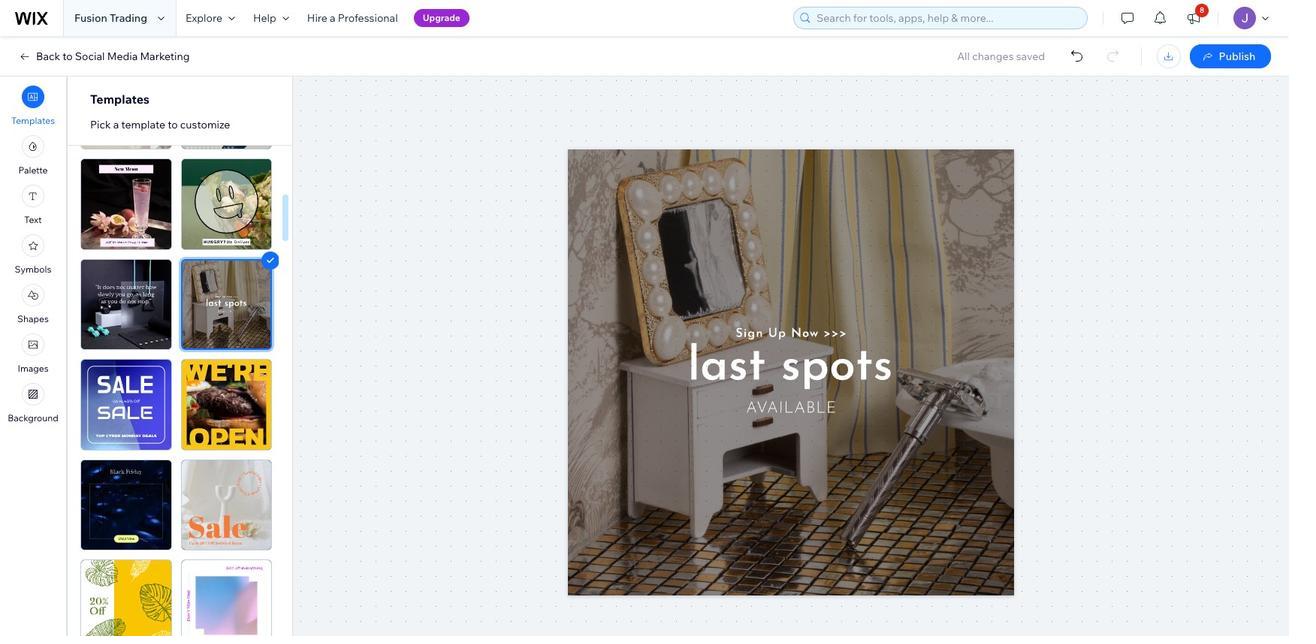 Task type: vqa. For each thing, say whether or not it's contained in the screenshot.
the rightmost Add button
no



Task type: describe. For each thing, give the bounding box(es) containing it.
images
[[18, 363, 49, 374]]

template
[[121, 118, 165, 132]]

fusion
[[74, 11, 107, 25]]

text button
[[22, 185, 44, 225]]

1 vertical spatial to
[[168, 118, 178, 132]]

saved
[[1016, 50, 1045, 63]]

help button
[[244, 0, 298, 36]]

shapes button
[[17, 284, 49, 325]]

customize
[[180, 118, 230, 132]]

all
[[958, 50, 970, 63]]

8 button
[[1178, 0, 1211, 36]]

back
[[36, 50, 60, 63]]

marketing
[[140, 50, 190, 63]]

explore
[[186, 11, 222, 25]]

upgrade
[[423, 12, 461, 23]]

back to social media marketing
[[36, 50, 190, 63]]

images button
[[18, 334, 49, 374]]

menu containing templates
[[0, 81, 66, 428]]

1 vertical spatial templates
[[11, 115, 55, 126]]

palette button
[[18, 135, 48, 176]]

templates button
[[11, 86, 55, 126]]

a for professional
[[330, 11, 336, 25]]

fusion trading
[[74, 11, 147, 25]]

hire
[[307, 11, 328, 25]]

palette
[[18, 165, 48, 176]]

all changes saved
[[958, 50, 1045, 63]]

Search for tools, apps, help & more... field
[[812, 8, 1083, 29]]

back to social media marketing button
[[18, 50, 190, 63]]



Task type: locate. For each thing, give the bounding box(es) containing it.
social
[[75, 50, 105, 63]]

symbols
[[15, 264, 51, 275]]

0 horizontal spatial to
[[63, 50, 73, 63]]

1 horizontal spatial a
[[330, 11, 336, 25]]

to
[[63, 50, 73, 63], [168, 118, 178, 132]]

background
[[8, 413, 59, 424]]

to right template
[[168, 118, 178, 132]]

0 vertical spatial templates
[[90, 92, 150, 107]]

a inside hire a professional 'link'
[[330, 11, 336, 25]]

upgrade button
[[414, 9, 470, 27]]

0 horizontal spatial templates
[[11, 115, 55, 126]]

a right the pick
[[113, 118, 119, 132]]

trading
[[110, 11, 147, 25]]

help
[[253, 11, 276, 25]]

8
[[1200, 5, 1205, 15]]

text
[[24, 214, 42, 225]]

background button
[[8, 383, 59, 424]]

to right back
[[63, 50, 73, 63]]

hire a professional
[[307, 11, 398, 25]]

a right hire
[[330, 11, 336, 25]]

templates
[[90, 92, 150, 107], [11, 115, 55, 126]]

shapes
[[17, 313, 49, 325]]

1 vertical spatial a
[[113, 118, 119, 132]]

media
[[107, 50, 138, 63]]

pick a template to customize
[[90, 118, 230, 132]]

pick
[[90, 118, 111, 132]]

hire a professional link
[[298, 0, 407, 36]]

symbols button
[[15, 234, 51, 275]]

1 horizontal spatial to
[[168, 118, 178, 132]]

publish button
[[1190, 44, 1271, 68]]

publish
[[1219, 50, 1256, 63]]

a
[[330, 11, 336, 25], [113, 118, 119, 132]]

professional
[[338, 11, 398, 25]]

a for template
[[113, 118, 119, 132]]

0 vertical spatial a
[[330, 11, 336, 25]]

0 horizontal spatial a
[[113, 118, 119, 132]]

0 vertical spatial to
[[63, 50, 73, 63]]

templates up the pick
[[90, 92, 150, 107]]

templates up palette button
[[11, 115, 55, 126]]

changes
[[972, 50, 1014, 63]]

menu
[[0, 81, 66, 428]]

1 horizontal spatial templates
[[90, 92, 150, 107]]



